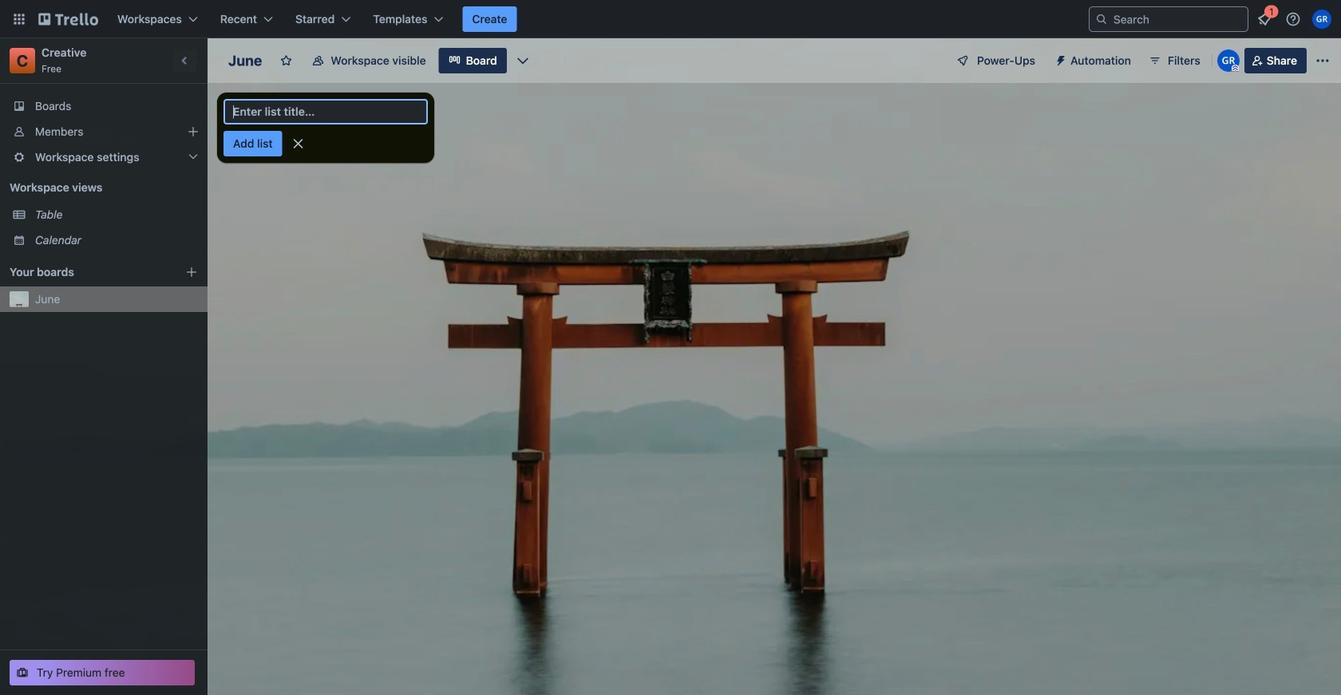 Task type: vqa. For each thing, say whether or not it's contained in the screenshot.
Workspace navigation collapse icon
yes



Task type: locate. For each thing, give the bounding box(es) containing it.
customize views image
[[515, 53, 531, 69]]

your boards with 1 items element
[[10, 263, 161, 282]]

1 horizontal spatial greg robinson (gregrobinson96) image
[[1313, 10, 1332, 29]]

cancel list editing image
[[290, 136, 306, 152]]

back to home image
[[38, 6, 98, 32]]

search image
[[1096, 13, 1108, 26]]

1 vertical spatial greg robinson (gregrobinson96) image
[[1218, 50, 1240, 72]]

1 notification image
[[1255, 10, 1274, 29]]

0 vertical spatial greg robinson (gregrobinson96) image
[[1313, 10, 1332, 29]]

greg robinson (gregrobinson96) image
[[1313, 10, 1332, 29], [1218, 50, 1240, 72]]

show menu image
[[1315, 53, 1331, 69]]

greg robinson (gregrobinson96) image down search field
[[1218, 50, 1240, 72]]

greg robinson (gregrobinson96) image right open information menu image
[[1313, 10, 1332, 29]]

star or unstar board image
[[280, 54, 293, 67]]



Task type: describe. For each thing, give the bounding box(es) containing it.
this member is an admin of this board. image
[[1232, 65, 1239, 72]]

0 horizontal spatial greg robinson (gregrobinson96) image
[[1218, 50, 1240, 72]]

workspace navigation collapse icon image
[[174, 50, 196, 72]]

open information menu image
[[1286, 11, 1302, 27]]

Enter list title… text field
[[224, 99, 428, 125]]

sm image
[[1048, 48, 1071, 70]]

primary element
[[0, 0, 1342, 38]]

add board image
[[185, 266, 198, 279]]

Search field
[[1108, 8, 1248, 30]]

Board name text field
[[220, 48, 270, 73]]



